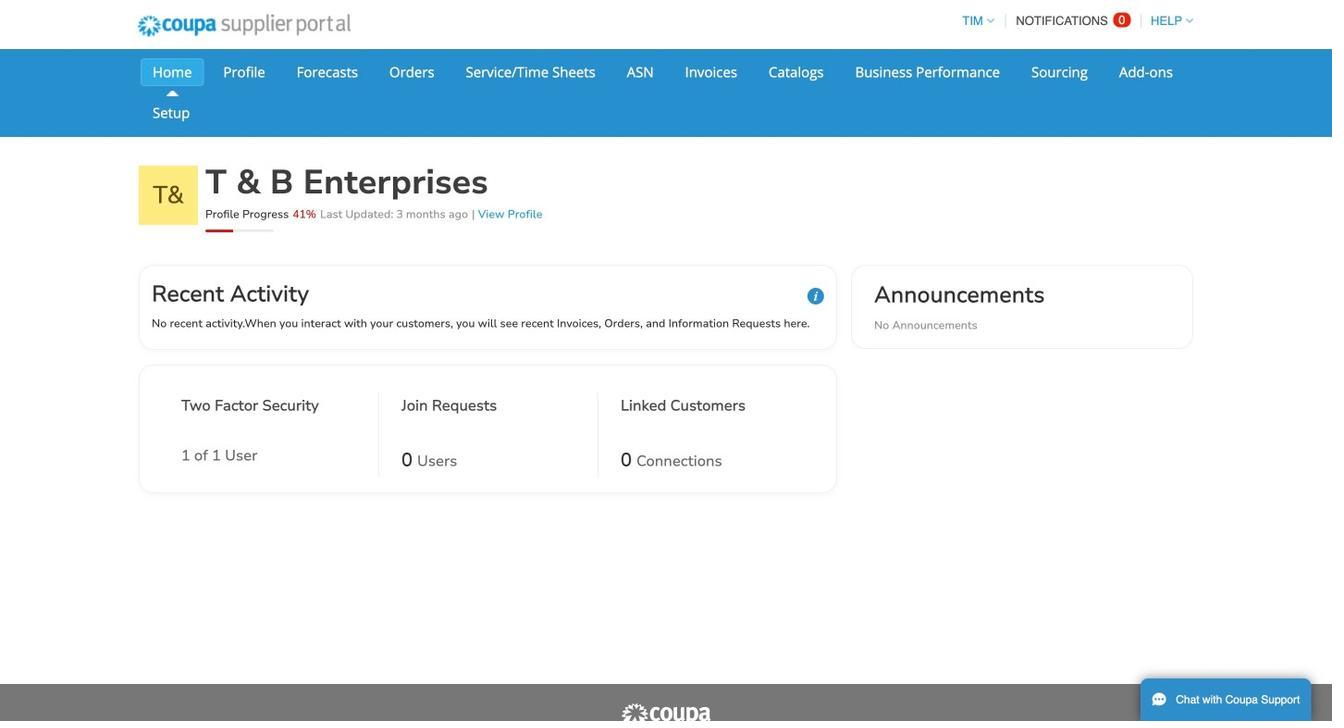 Task type: vqa. For each thing, say whether or not it's contained in the screenshot.
the top search areas... text box
no



Task type: locate. For each thing, give the bounding box(es) containing it.
0 horizontal spatial coupa supplier portal image
[[125, 3, 363, 49]]

additional information image
[[808, 288, 825, 305]]

navigation
[[955, 3, 1194, 39]]

1 vertical spatial coupa supplier portal image
[[620, 703, 713, 721]]

0 vertical spatial coupa supplier portal image
[[125, 3, 363, 49]]

coupa supplier portal image
[[125, 3, 363, 49], [620, 703, 713, 721]]

1 horizontal spatial coupa supplier portal image
[[620, 703, 713, 721]]



Task type: describe. For each thing, give the bounding box(es) containing it.
t& image
[[139, 166, 198, 225]]



